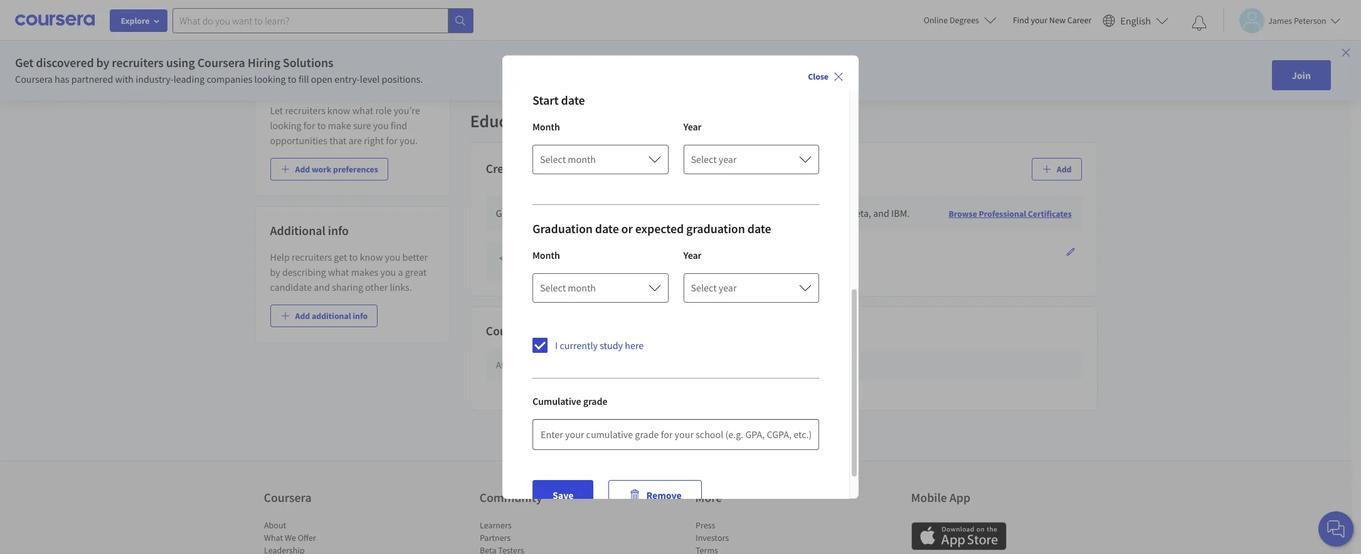Task type: describe. For each thing, give the bounding box(es) containing it.
first
[[567, 323, 589, 339]]

you for can
[[756, 37, 772, 50]]

update profile visibility
[[301, 40, 404, 53]]

expected
[[636, 221, 684, 237]]

0 horizontal spatial experience
[[496, 53, 542, 65]]

links.
[[390, 281, 412, 294]]

find your new career link
[[1007, 13, 1098, 28]]

select month button for graduation
[[533, 273, 669, 303]]

additional info
[[270, 223, 349, 238]]

select year button for graduation date or expected graduation date
[[684, 273, 820, 303]]

you up the a
[[385, 251, 401, 264]]

profile
[[335, 40, 364, 53]]

i currently study here
[[555, 340, 644, 352]]

about what we offer
[[264, 521, 316, 544]]

turtle
[[541, 242, 568, 255]]

remove button
[[609, 481, 702, 511]]

instead.
[[544, 53, 577, 65]]

you for find
[[373, 119, 389, 132]]

like
[[798, 207, 813, 219]]

find
[[391, 119, 407, 132]]

chat with us image
[[1327, 520, 1347, 540]]

candidate
[[270, 281, 312, 294]]

study
[[600, 340, 623, 352]]

0 vertical spatial for
[[304, 119, 315, 132]]

are
[[349, 134, 362, 147]]

learners link
[[480, 521, 512, 532]]

press investors
[[696, 521, 729, 544]]

other
[[365, 281, 388, 294]]

investors link
[[696, 533, 729, 544]]

and inside 'help recruiters get to know you better by describing what makes you a great candidate and sharing other links.'
[[314, 281, 330, 294]]

date for graduation
[[595, 221, 619, 237]]

date for start
[[561, 93, 585, 108]]

select month for start
[[540, 153, 596, 166]]

meta,
[[849, 207, 872, 219]]

update
[[301, 40, 333, 53]]

select year for graduation date or expected graduation date
[[691, 282, 737, 295]]

add work experience button
[[957, 40, 1072, 63]]

level
[[360, 73, 380, 85]]

year for start date
[[719, 153, 737, 166]]

learning for first
[[591, 323, 635, 339]]

list item for coursera
[[264, 545, 371, 555]]

you for a
[[381, 266, 396, 279]]

add for add work preferences
[[295, 164, 310, 175]]

mobile app
[[912, 490, 971, 506]]

learning for start
[[556, 359, 591, 372]]

english
[[1121, 14, 1152, 27]]

after
[[496, 359, 516, 372]]

select month for graduation
[[540, 282, 596, 295]]

add for add your past work experience here. if you're just starting out, you can add internships or volunteer experience instead.
[[496, 37, 513, 50]]

year for start date
[[684, 121, 702, 133]]

by inside get discovered by recruiters using coursera hiring solutions coursera has partnered with industry-leading companies looking to fill open entry-level positions.
[[96, 55, 109, 70]]

additional
[[270, 223, 326, 238]]

on
[[593, 359, 604, 372]]

add work preferences
[[295, 164, 378, 175]]

0 vertical spatial and
[[874, 207, 890, 219]]

google,
[[815, 207, 847, 219]]

industry- inside get discovered by recruiters using coursera hiring solutions coursera has partnered with industry-leading companies looking to fill open entry-level positions.
[[136, 73, 174, 85]]

from
[[657, 207, 677, 219]]

press
[[696, 521, 715, 532]]

currently
[[560, 340, 598, 352]]

let recruiters know what role you're looking for to make sure you find opportunities that are right for you.
[[270, 104, 420, 147]]

describing
[[282, 266, 326, 279]]

show notifications image
[[1192, 16, 1207, 31]]

1 horizontal spatial with
[[555, 207, 573, 219]]

month for start
[[568, 153, 596, 166]]

grade
[[583, 396, 608, 408]]

list for more
[[696, 520, 802, 555]]

to inside get discovered by recruiters using coursera hiring solutions coursera has partnered with industry-leading companies looking to fill open entry-level positions.
[[288, 73, 297, 85]]

recruiters for help
[[292, 251, 332, 264]]

work inside add your past work experience here. if you're just starting out, you can add internships or volunteer experience instead.
[[556, 37, 577, 50]]

graduation date or expected graduation date
[[533, 221, 772, 237]]

1 horizontal spatial leading
[[717, 207, 748, 219]]

get job-ready with role-based training from industry-leading companies like google, meta, and ibm.
[[496, 207, 910, 219]]

will
[[786, 359, 801, 372]]

select up ready
[[540, 153, 566, 166]]

add button
[[1032, 158, 1082, 181]]

preferences
[[333, 164, 378, 175]]

Cumulative grade text field
[[533, 419, 820, 451]]

companies inside get discovered by recruiters using coursera hiring solutions coursera has partnered with industry-leading companies looking to fill open entry-level positions.
[[207, 73, 253, 85]]

let
[[270, 104, 283, 117]]

education
[[470, 110, 546, 132]]

add for add
[[1057, 164, 1072, 175]]

list for community
[[480, 520, 586, 555]]

about
[[264, 521, 286, 532]]

add work preferences button
[[270, 158, 388, 181]]

list item for more
[[696, 545, 802, 555]]

find your new career
[[1013, 14, 1092, 26]]

work for add work preferences
[[312, 164, 332, 175]]

year for graduation date or expected graduation date
[[684, 249, 702, 262]]

month for graduation
[[568, 282, 596, 295]]

select down "turtle"
[[540, 282, 566, 295]]

opportunities
[[270, 134, 328, 147]]

1 horizontal spatial professional
[[979, 208, 1027, 219]]

information
[[648, 359, 698, 372]]

help recruiters get to know you better by describing what makes you a great candidate and sharing other links.
[[270, 251, 428, 294]]

add
[[791, 37, 807, 50]]

coursera right 'using'
[[197, 55, 245, 70]]

browse professional certificates
[[949, 208, 1072, 219]]

great
[[405, 266, 427, 279]]

recruiters inside get discovered by recruiters using coursera hiring solutions coursera has partnered with industry-leading companies looking to fill open entry-level positions.
[[112, 55, 164, 70]]

mobile
[[912, 490, 948, 506]]

find
[[1013, 14, 1030, 26]]

add for add work experience
[[982, 46, 997, 57]]

1 horizontal spatial your
[[727, 359, 746, 372]]

make
[[328, 119, 351, 132]]

a
[[398, 266, 403, 279]]

join
[[1293, 69, 1312, 82]]

close button
[[803, 66, 849, 88]]

know inside let recruiters know what role you're looking for to make sure you find opportunities that are right for you.
[[327, 104, 351, 117]]

select year button for start date
[[684, 145, 820, 175]]

ibm.
[[892, 207, 910, 219]]

new
[[1050, 14, 1066, 26]]

career
[[1068, 14, 1092, 26]]

turtle mountain community college
[[541, 242, 701, 255]]

what we offer link
[[264, 533, 316, 544]]

close
[[808, 71, 829, 82]]

0 vertical spatial community
[[614, 242, 666, 255]]

coursera up about "link"
[[264, 490, 312, 506]]

coursera skills-first learning
[[486, 323, 635, 339]]

month for start
[[533, 121, 560, 133]]

help
[[270, 251, 290, 264]]

learners
[[480, 521, 512, 532]]

volunteer
[[869, 37, 909, 50]]

based
[[595, 207, 620, 219]]

visibility
[[366, 40, 404, 53]]

better
[[403, 251, 428, 264]]

1 horizontal spatial companies
[[750, 207, 796, 219]]

job-
[[513, 207, 529, 219]]

download on the app store image
[[912, 523, 1007, 551]]

positions.
[[382, 73, 423, 85]]

solutions
[[283, 55, 334, 70]]



Task type: locate. For each thing, give the bounding box(es) containing it.
1 select month button from the top
[[533, 145, 669, 175]]

sure
[[353, 119, 371, 132]]

0 horizontal spatial date
[[561, 93, 585, 108]]

for up opportunities
[[304, 119, 315, 132]]

you.
[[400, 134, 418, 147]]

1 vertical spatial info
[[353, 311, 368, 322]]

1 vertical spatial by
[[270, 266, 280, 279]]

just
[[686, 37, 701, 50]]

2 select year from the top
[[691, 282, 737, 295]]

select month down professional school degree
[[540, 282, 596, 295]]

and
[[874, 207, 890, 219], [314, 281, 330, 294]]

you're inside let recruiters know what role you're looking for to make sure you find opportunities that are right for you.
[[394, 104, 420, 117]]

add additional info
[[295, 311, 368, 322]]

with up graduation
[[555, 207, 573, 219]]

2 select month from the top
[[540, 282, 596, 295]]

training
[[622, 207, 655, 219]]

3 list from the left
[[696, 520, 802, 555]]

get left discovered
[[15, 55, 34, 70]]

coursera up after on the left bottom
[[486, 323, 534, 339]]

you inside add your past work experience here. if you're just starting out, you can add internships or volunteer experience instead.
[[756, 37, 772, 50]]

2 horizontal spatial work
[[999, 46, 1019, 57]]

1 horizontal spatial industry-
[[679, 207, 717, 219]]

discovered
[[36, 55, 94, 70]]

browse professional certificates link
[[949, 208, 1072, 219]]

add
[[496, 37, 513, 50], [982, 46, 997, 57], [1057, 164, 1072, 175], [295, 164, 310, 175], [295, 311, 310, 322]]

2 month from the top
[[533, 249, 560, 262]]

or inside add your past work experience here. if you're just starting out, you can add internships or volunteer experience instead.
[[858, 37, 867, 50]]

1 horizontal spatial list
[[480, 520, 586, 555]]

0 vertical spatial with
[[115, 73, 134, 85]]

1 vertical spatial with
[[555, 207, 573, 219]]

experience down find your new career 'link'
[[1020, 46, 1062, 57]]

1 vertical spatial what
[[328, 266, 349, 279]]

work for add work experience
[[999, 46, 1019, 57]]

can
[[774, 37, 789, 50]]

2 vertical spatial recruiters
[[292, 251, 332, 264]]

to inside let recruiters know what role you're looking for to make sure you find opportunities that are right for you.
[[317, 119, 326, 132]]

about
[[700, 359, 725, 372]]

companies down hiring
[[207, 73, 253, 85]]

leading inside get discovered by recruiters using coursera hiring solutions coursera has partnered with industry-leading companies looking to fill open entry-level positions.
[[174, 73, 205, 85]]

1 horizontal spatial what
[[353, 104, 374, 117]]

to inside 'help recruiters get to know you better by describing what makes you a great candidate and sharing other links.'
[[349, 251, 358, 264]]

know inside 'help recruiters get to know you better by describing what makes you a great candidate and sharing other links.'
[[360, 251, 383, 264]]

entry-
[[335, 73, 360, 85]]

leading down 'using'
[[174, 73, 205, 85]]

2 select year button from the top
[[684, 273, 820, 303]]

1 vertical spatial and
[[314, 281, 330, 294]]

list for coursera
[[264, 520, 371, 555]]

what inside let recruiters know what role you're looking for to make sure you find opportunities that are right for you.
[[353, 104, 374, 117]]

1 year from the top
[[719, 153, 737, 166]]

0 horizontal spatial know
[[327, 104, 351, 117]]

sharing
[[332, 281, 363, 294]]

0 vertical spatial recruiters
[[112, 55, 164, 70]]

1 vertical spatial for
[[386, 134, 398, 147]]

i
[[555, 340, 558, 352]]

info up get
[[328, 223, 349, 238]]

0 vertical spatial to
[[288, 73, 297, 85]]

cumulative grade
[[533, 396, 608, 408]]

start
[[535, 359, 554, 372]]

after you start learning on coursera, information about your progress will appear here.
[[496, 359, 856, 372]]

leading up graduation
[[717, 207, 748, 219]]

edit details for professional school degree  in majorname at turtle mountain community college. image
[[1066, 247, 1076, 257]]

your inside find your new career 'link'
[[1031, 14, 1048, 26]]

1 horizontal spatial by
[[270, 266, 280, 279]]

progress
[[748, 359, 784, 372]]

1 year from the top
[[684, 121, 702, 133]]

0 vertical spatial or
[[858, 37, 867, 50]]

for
[[304, 119, 315, 132], [386, 134, 398, 147]]

0 horizontal spatial companies
[[207, 73, 253, 85]]

experience down past
[[496, 53, 542, 65]]

select year for start date
[[691, 153, 737, 166]]

1 vertical spatial here.
[[834, 359, 856, 372]]

here. inside add your past work experience here. if you're just starting out, you can add internships or volunteer experience instead.
[[626, 37, 648, 50]]

get discovered by recruiters using coursera hiring solutions coursera has partnered with industry-leading companies looking to fill open entry-level positions.
[[15, 55, 423, 85]]

coursera left has
[[15, 73, 53, 85]]

companies left like
[[750, 207, 796, 219]]

your for find
[[1031, 14, 1048, 26]]

community up 'degree'
[[614, 242, 666, 255]]

0 horizontal spatial work
[[312, 164, 332, 175]]

1 horizontal spatial get
[[496, 207, 511, 219]]

0 vertical spatial select year
[[691, 153, 737, 166]]

work down the find
[[999, 46, 1019, 57]]

list containing press
[[696, 520, 802, 555]]

recruiters right the let
[[285, 104, 325, 117]]

your inside add your past work experience here. if you're just starting out, you can add internships or volunteer experience instead.
[[515, 37, 534, 50]]

year for graduation date or expected graduation date
[[719, 282, 737, 295]]

0 vertical spatial year
[[719, 153, 737, 166]]

select year up get job-ready with role-based training from industry-leading companies like google, meta, and ibm.
[[691, 153, 737, 166]]

get for discovered
[[15, 55, 34, 70]]

1 horizontal spatial work
[[556, 37, 577, 50]]

1 horizontal spatial for
[[386, 134, 398, 147]]

1 select year button from the top
[[684, 145, 820, 175]]

by up partnered
[[96, 55, 109, 70]]

partners link
[[480, 533, 511, 544]]

month down graduation
[[533, 249, 560, 262]]

select month button down mountain
[[533, 273, 669, 303]]

date down based at the top of page
[[595, 221, 619, 237]]

get
[[334, 251, 347, 264]]

1 horizontal spatial experience
[[579, 37, 624, 50]]

save button
[[533, 481, 594, 511]]

1 vertical spatial select year button
[[684, 273, 820, 303]]

select month up "role-"
[[540, 153, 596, 166]]

starting
[[703, 37, 735, 50]]

0 horizontal spatial leading
[[174, 73, 205, 85]]

0 horizontal spatial for
[[304, 119, 315, 132]]

month down professional school degree
[[568, 282, 596, 295]]

recruiters up "describing"
[[292, 251, 332, 264]]

your left past
[[515, 37, 534, 50]]

you're up find at the top left of page
[[394, 104, 420, 117]]

2 list from the left
[[480, 520, 586, 555]]

info
[[328, 223, 349, 238], [353, 311, 368, 322]]

offer
[[298, 533, 316, 544]]

2 horizontal spatial list
[[696, 520, 802, 555]]

about link
[[264, 521, 286, 532]]

professional right the browse
[[979, 208, 1027, 219]]

additional
[[312, 311, 351, 322]]

what
[[353, 104, 374, 117], [328, 266, 349, 279]]

your
[[1031, 14, 1048, 26], [515, 37, 534, 50], [727, 359, 746, 372]]

2 vertical spatial to
[[349, 251, 358, 264]]

industry- up graduation
[[679, 207, 717, 219]]

get
[[15, 55, 34, 70], [496, 207, 511, 219]]

1 vertical spatial recruiters
[[285, 104, 325, 117]]

0 horizontal spatial info
[[328, 223, 349, 238]]

1 vertical spatial professional
[[541, 262, 593, 275]]

2 year from the top
[[684, 249, 702, 262]]

browse
[[949, 208, 978, 219]]

by inside 'help recruiters get to know you better by describing what makes you a great candidate and sharing other links.'
[[270, 266, 280, 279]]

0 vertical spatial select year button
[[684, 145, 820, 175]]

add inside button
[[982, 46, 997, 57]]

1 vertical spatial leading
[[717, 207, 748, 219]]

you're inside add your past work experience here. if you're just starting out, you can add internships or volunteer experience instead.
[[657, 37, 684, 50]]

what
[[264, 533, 283, 544]]

start date
[[533, 93, 585, 108]]

experience inside button
[[1020, 46, 1062, 57]]

year
[[684, 121, 702, 133], [684, 249, 702, 262]]

2 year from the top
[[719, 282, 737, 295]]

your right about at bottom right
[[727, 359, 746, 372]]

to left fill
[[288, 73, 297, 85]]

0 vertical spatial info
[[328, 223, 349, 238]]

info inside button
[[353, 311, 368, 322]]

with inside get discovered by recruiters using coursera hiring solutions coursera has partnered with industry-leading companies looking to fill open entry-level positions.
[[115, 73, 134, 85]]

0 vertical spatial month
[[568, 153, 596, 166]]

press link
[[696, 521, 715, 532]]

you're right if
[[657, 37, 684, 50]]

get left job-
[[496, 207, 511, 219]]

select month button up based at the top of page
[[533, 145, 669, 175]]

and left ibm.
[[874, 207, 890, 219]]

by down "help"
[[270, 266, 280, 279]]

looking inside get discovered by recruiters using coursera hiring solutions coursera has partnered with industry-leading companies looking to fill open entry-level positions.
[[255, 73, 286, 85]]

get inside get discovered by recruiters using coursera hiring solutions coursera has partnered with industry-leading companies looking to fill open entry-level positions.
[[15, 55, 34, 70]]

looking inside let recruiters know what role you're looking for to make sure you find opportunities that are right for you.
[[270, 119, 302, 132]]

experience left if
[[579, 37, 624, 50]]

partners
[[480, 533, 511, 544]]

1 vertical spatial select year
[[691, 282, 737, 295]]

coursera
[[197, 55, 245, 70], [15, 73, 53, 85], [486, 323, 534, 339], [264, 490, 312, 506]]

3 list item from the left
[[696, 545, 802, 555]]

None search field
[[173, 8, 474, 33]]

1 select month from the top
[[540, 153, 596, 166]]

date right graduation
[[748, 221, 772, 237]]

know
[[327, 104, 351, 117], [360, 251, 383, 264]]

0 horizontal spatial by
[[96, 55, 109, 70]]

learners partners
[[480, 521, 512, 544]]

experience
[[579, 37, 624, 50], [1020, 46, 1062, 57], [496, 53, 542, 65]]

learning down the currently
[[556, 359, 591, 372]]

past
[[536, 37, 554, 50]]

2 list item from the left
[[480, 545, 586, 555]]

month for graduation
[[533, 249, 560, 262]]

2 select month button from the top
[[533, 273, 669, 303]]

1 vertical spatial select month
[[540, 282, 596, 295]]

your for add
[[515, 37, 534, 50]]

school
[[595, 262, 623, 275]]

you down role
[[373, 119, 389, 132]]

role-
[[575, 207, 595, 219]]

0 horizontal spatial list
[[264, 520, 371, 555]]

1 vertical spatial year
[[684, 249, 702, 262]]

work inside add work preferences button
[[312, 164, 332, 175]]

1 horizontal spatial know
[[360, 251, 383, 264]]

add inside "button"
[[1057, 164, 1072, 175]]

professional school degree
[[541, 262, 654, 275]]

that
[[330, 134, 347, 147]]

you left can
[[756, 37, 772, 50]]

professional
[[979, 208, 1027, 219], [541, 262, 593, 275]]

month down the start
[[533, 121, 560, 133]]

graduation
[[533, 221, 593, 237]]

leading
[[174, 73, 205, 85], [717, 207, 748, 219]]

recruiters left 'using'
[[112, 55, 164, 70]]

dialog containing start date
[[503, 0, 859, 541]]

know up makes
[[360, 251, 383, 264]]

what up sure on the top of page
[[353, 104, 374, 117]]

0 vertical spatial your
[[1031, 14, 1048, 26]]

0 vertical spatial get
[[15, 55, 34, 70]]

you left the a
[[381, 266, 396, 279]]

2 horizontal spatial list item
[[696, 545, 802, 555]]

add for add additional info
[[295, 311, 310, 322]]

info right additional
[[353, 311, 368, 322]]

remove
[[647, 490, 682, 502]]

your right the find
[[1031, 14, 1048, 26]]

work down that
[[312, 164, 332, 175]]

0 vertical spatial looking
[[255, 73, 286, 85]]

select down college
[[691, 282, 717, 295]]

1 horizontal spatial info
[[353, 311, 368, 322]]

0 vertical spatial learning
[[591, 323, 635, 339]]

select up get job-ready with role-based training from industry-leading companies like google, meta, and ibm.
[[691, 153, 717, 166]]

2 horizontal spatial date
[[748, 221, 772, 237]]

work inside add work experience button
[[999, 46, 1019, 57]]

or left volunteer
[[858, 37, 867, 50]]

1 horizontal spatial and
[[874, 207, 890, 219]]

coursera image
[[15, 10, 95, 30]]

for down find at the top left of page
[[386, 134, 398, 147]]

0 horizontal spatial or
[[622, 221, 633, 237]]

1 horizontal spatial date
[[595, 221, 619, 237]]

0 horizontal spatial community
[[480, 490, 543, 506]]

1 vertical spatial get
[[496, 207, 511, 219]]

add inside add your past work experience here. if you're just starting out, you can add internships or volunteer experience instead.
[[496, 37, 513, 50]]

or down the training
[[622, 221, 633, 237]]

0 horizontal spatial list item
[[264, 545, 371, 555]]

0 vertical spatial year
[[684, 121, 702, 133]]

learning up 'study' at the left bottom
[[591, 323, 635, 339]]

skills-
[[536, 323, 567, 339]]

recruiters inside let recruiters know what role you're looking for to make sure you find opportunities that are right for you.
[[285, 104, 325, 117]]

graduation
[[687, 221, 745, 237]]

date right the start
[[561, 93, 585, 108]]

fill
[[299, 73, 309, 85]]

0 horizontal spatial to
[[288, 73, 297, 85]]

more
[[696, 490, 723, 506]]

0 vertical spatial leading
[[174, 73, 205, 85]]

2 vertical spatial your
[[727, 359, 746, 372]]

list item down investors link on the right bottom of the page
[[696, 545, 802, 555]]

recruiters inside 'help recruiters get to know you better by describing what makes you a great candidate and sharing other links.'
[[292, 251, 332, 264]]

2 month from the top
[[568, 282, 596, 295]]

0 vertical spatial you're
[[657, 37, 684, 50]]

0 vertical spatial select month button
[[533, 145, 669, 175]]

you inside let recruiters know what role you're looking for to make sure you find opportunities that are right for you.
[[373, 119, 389, 132]]

0 vertical spatial what
[[353, 104, 374, 117]]

0 horizontal spatial learning
[[556, 359, 591, 372]]

looking down the let
[[270, 119, 302, 132]]

1 horizontal spatial to
[[317, 119, 326, 132]]

looking down hiring
[[255, 73, 286, 85]]

2 horizontal spatial experience
[[1020, 46, 1062, 57]]

to right get
[[349, 251, 358, 264]]

with
[[115, 73, 134, 85], [555, 207, 573, 219]]

1 vertical spatial your
[[515, 37, 534, 50]]

work up instead.
[[556, 37, 577, 50]]

by
[[96, 55, 109, 70], [270, 266, 280, 279]]

1 horizontal spatial here.
[[834, 359, 856, 372]]

list item
[[264, 545, 371, 555], [480, 545, 586, 555], [696, 545, 802, 555]]

industry- down 'using'
[[136, 73, 174, 85]]

looking
[[255, 73, 286, 85], [270, 119, 302, 132]]

1 vertical spatial you're
[[394, 104, 420, 117]]

with right partnered
[[115, 73, 134, 85]]

0 vertical spatial companies
[[207, 73, 253, 85]]

community up learners link
[[480, 490, 543, 506]]

you left "start"
[[518, 359, 533, 372]]

1 horizontal spatial list item
[[480, 545, 586, 555]]

2 horizontal spatial to
[[349, 251, 358, 264]]

list containing about
[[264, 520, 371, 555]]

0 horizontal spatial with
[[115, 73, 134, 85]]

degree
[[625, 262, 654, 275]]

1 vertical spatial year
[[719, 282, 737, 295]]

1 vertical spatial month
[[568, 282, 596, 295]]

1 vertical spatial companies
[[750, 207, 796, 219]]

1 vertical spatial industry-
[[679, 207, 717, 219]]

0 horizontal spatial you're
[[394, 104, 420, 117]]

industry-
[[136, 73, 174, 85], [679, 207, 717, 219]]

cumulative
[[533, 396, 581, 408]]

and down "describing"
[[314, 281, 330, 294]]

0 horizontal spatial professional
[[541, 262, 593, 275]]

1 vertical spatial select month button
[[533, 273, 669, 303]]

1 horizontal spatial or
[[858, 37, 867, 50]]

1 list item from the left
[[264, 545, 371, 555]]

1 vertical spatial or
[[622, 221, 633, 237]]

get for job-
[[496, 207, 511, 219]]

1 month from the top
[[533, 121, 560, 133]]

0 vertical spatial select month
[[540, 153, 596, 166]]

year down graduation
[[719, 282, 737, 295]]

know up make
[[327, 104, 351, 117]]

year up get job-ready with role-based training from industry-leading companies like google, meta, and ibm.
[[719, 153, 737, 166]]

list item for community
[[480, 545, 586, 555]]

recruiters
[[112, 55, 164, 70], [285, 104, 325, 117], [292, 251, 332, 264]]

what inside 'help recruiters get to know you better by describing what makes you a great candidate and sharing other links.'
[[328, 266, 349, 279]]

list item down offer
[[264, 545, 371, 555]]

0 vertical spatial industry-
[[136, 73, 174, 85]]

we
[[285, 533, 296, 544]]

dialog
[[503, 0, 859, 541]]

1 vertical spatial looking
[[270, 119, 302, 132]]

open
[[311, 73, 333, 85]]

recruiters for let
[[285, 104, 325, 117]]

select month button for start
[[533, 145, 669, 175]]

what down get
[[328, 266, 349, 279]]

1 select year from the top
[[691, 153, 737, 166]]

add your past work experience here. if you're just starting out, you can add internships or volunteer experience instead.
[[496, 37, 909, 65]]

here. left if
[[626, 37, 648, 50]]

1 vertical spatial know
[[360, 251, 383, 264]]

companies
[[207, 73, 253, 85], [750, 207, 796, 219]]

here. right appear
[[834, 359, 856, 372]]

1 vertical spatial month
[[533, 249, 560, 262]]

list
[[264, 520, 371, 555], [480, 520, 586, 555], [696, 520, 802, 555]]

credentials
[[486, 161, 547, 177]]

2 horizontal spatial your
[[1031, 14, 1048, 26]]

1 month from the top
[[568, 153, 596, 166]]

hiring
[[248, 55, 280, 70]]

1 horizontal spatial learning
[[591, 323, 635, 339]]

0 horizontal spatial your
[[515, 37, 534, 50]]

certificates
[[1028, 208, 1072, 219]]

month
[[533, 121, 560, 133], [533, 249, 560, 262]]

1 list from the left
[[264, 520, 371, 555]]

0 vertical spatial professional
[[979, 208, 1027, 219]]

list item down the partners link
[[480, 545, 586, 555]]

month up "role-"
[[568, 153, 596, 166]]

to left make
[[317, 119, 326, 132]]

professional down "turtle"
[[541, 262, 593, 275]]

0 vertical spatial here.
[[626, 37, 648, 50]]

list containing learners
[[480, 520, 586, 555]]

0 horizontal spatial and
[[314, 281, 330, 294]]

college
[[668, 242, 701, 255]]

select year down college
[[691, 282, 737, 295]]



Task type: vqa. For each thing, say whether or not it's contained in the screenshot.
2023 in By PERAVALI N ( • Nov 4, 2023
no



